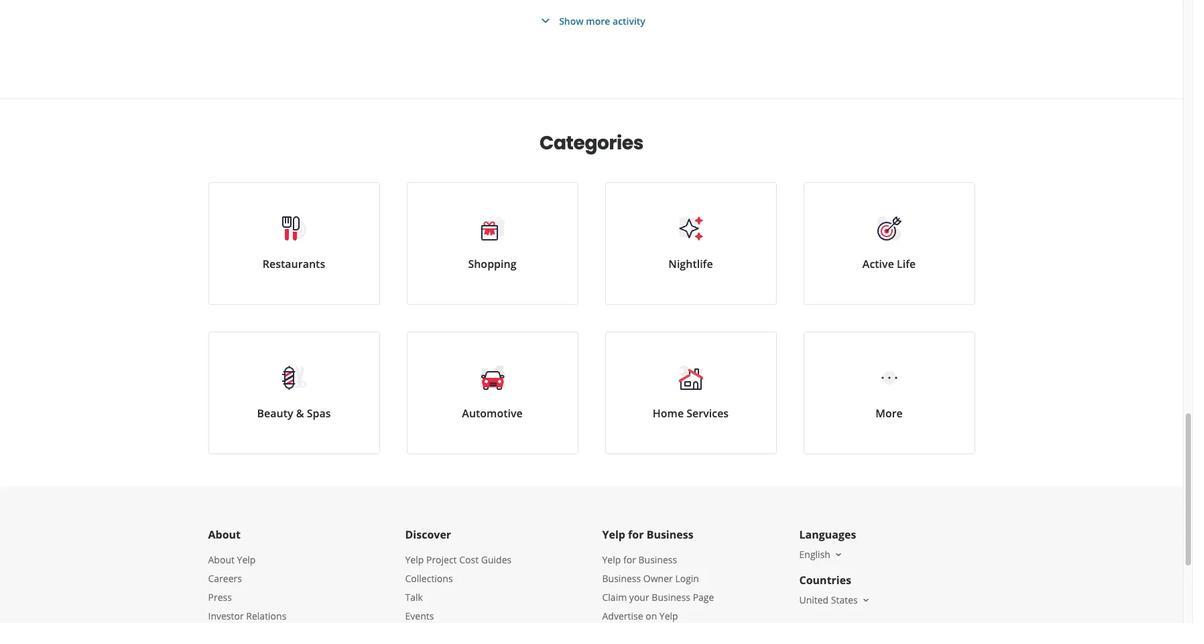 Task type: vqa. For each thing, say whether or not it's contained in the screenshot.


Task type: describe. For each thing, give the bounding box(es) containing it.
active
[[863, 257, 894, 272]]

project
[[426, 554, 457, 567]]

investor relations link
[[208, 610, 287, 623]]

category navigation section navigation
[[195, 99, 989, 487]]

for for yelp for business
[[628, 528, 644, 542]]

yelp for yelp project cost guides collections talk events
[[405, 554, 424, 567]]

beauty
[[257, 406, 293, 421]]

beauty & spas
[[257, 406, 331, 421]]

united states button
[[799, 594, 871, 607]]

yelp for business business owner login claim your business page advertise on yelp
[[602, 554, 714, 623]]

automotive link
[[407, 332, 578, 455]]

page
[[693, 591, 714, 604]]

active life link
[[804, 182, 975, 305]]

yelp for business link
[[602, 554, 677, 567]]

shopping link
[[407, 182, 578, 305]]

guides
[[481, 554, 512, 567]]

categories
[[540, 130, 644, 156]]

nightlife link
[[605, 182, 777, 305]]

life
[[897, 257, 916, 272]]

cost
[[459, 554, 479, 567]]

about yelp careers press investor relations
[[208, 554, 287, 623]]

claim your business page link
[[602, 591, 714, 604]]

restaurants link
[[208, 182, 380, 305]]

collections
[[405, 573, 453, 585]]

events
[[405, 610, 434, 623]]

yelp for yelp for business
[[602, 528, 625, 542]]

yelp right on
[[660, 610, 678, 623]]

business owner login link
[[602, 573, 699, 585]]

beauty & spas link
[[208, 332, 380, 455]]

events link
[[405, 610, 434, 623]]

countries
[[799, 573, 852, 588]]

more
[[586, 14, 610, 27]]

english button
[[799, 548, 844, 561]]

business up yelp for business link
[[647, 528, 694, 542]]

relations
[[246, 610, 287, 623]]

home services link
[[605, 332, 777, 455]]

yelp for business
[[602, 528, 694, 542]]

show more activity
[[559, 14, 646, 27]]

business up the owner
[[639, 554, 677, 567]]

yelp project cost guides link
[[405, 554, 512, 567]]

united states
[[799, 594, 858, 607]]

16 chevron down v2 image for languages
[[833, 550, 844, 560]]

press link
[[208, 591, 232, 604]]

&
[[296, 406, 304, 421]]

your
[[629, 591, 649, 604]]

show more activity button
[[538, 13, 646, 29]]



Task type: locate. For each thing, give the bounding box(es) containing it.
about up 'careers' at the bottom left of page
[[208, 554, 235, 567]]

24 chevron down v2 image
[[538, 13, 554, 29]]

about for about yelp careers press investor relations
[[208, 554, 235, 567]]

16 chevron down v2 image inside english dropdown button
[[833, 550, 844, 560]]

united
[[799, 594, 829, 607]]

nightlife
[[669, 257, 713, 272]]

more
[[876, 406, 903, 421]]

yelp
[[602, 528, 625, 542], [237, 554, 256, 567], [405, 554, 424, 567], [602, 554, 621, 567], [660, 610, 678, 623]]

english
[[799, 548, 831, 561]]

languages
[[799, 528, 856, 542]]

login
[[675, 573, 699, 585]]

16 chevron down v2 image inside united states dropdown button
[[861, 595, 871, 606]]

about inside about yelp careers press investor relations
[[208, 554, 235, 567]]

16 chevron down v2 image for countries
[[861, 595, 871, 606]]

home services
[[653, 406, 729, 421]]

about
[[208, 528, 241, 542], [208, 554, 235, 567]]

0 vertical spatial 16 chevron down v2 image
[[833, 550, 844, 560]]

spas
[[307, 406, 331, 421]]

yelp up 'careers' at the bottom left of page
[[237, 554, 256, 567]]

for up business owner login link
[[623, 554, 636, 567]]

careers
[[208, 573, 242, 585]]

careers link
[[208, 573, 242, 585]]

business
[[647, 528, 694, 542], [639, 554, 677, 567], [602, 573, 641, 585], [652, 591, 691, 604]]

shopping
[[468, 257, 517, 272]]

yelp project cost guides collections talk events
[[405, 554, 512, 623]]

restaurants
[[263, 257, 325, 272]]

for for yelp for business business owner login claim your business page advertise on yelp
[[623, 554, 636, 567]]

yelp up yelp for business link
[[602, 528, 625, 542]]

1 vertical spatial for
[[623, 554, 636, 567]]

yelp inside about yelp careers press investor relations
[[237, 554, 256, 567]]

16 chevron down v2 image
[[833, 550, 844, 560], [861, 595, 871, 606]]

0 vertical spatial about
[[208, 528, 241, 542]]

for up yelp for business link
[[628, 528, 644, 542]]

business down the owner
[[652, 591, 691, 604]]

owner
[[643, 573, 673, 585]]

yelp for yelp for business business owner login claim your business page advertise on yelp
[[602, 554, 621, 567]]

0 vertical spatial for
[[628, 528, 644, 542]]

talk link
[[405, 591, 423, 604]]

about up 'about yelp' link
[[208, 528, 241, 542]]

1 about from the top
[[208, 528, 241, 542]]

yelp inside yelp project cost guides collections talk events
[[405, 554, 424, 567]]

1 vertical spatial about
[[208, 554, 235, 567]]

about for about
[[208, 528, 241, 542]]

16 chevron down v2 image down languages
[[833, 550, 844, 560]]

collections link
[[405, 573, 453, 585]]

active life
[[863, 257, 916, 272]]

automotive
[[462, 406, 523, 421]]

2 about from the top
[[208, 554, 235, 567]]

discover
[[405, 528, 451, 542]]

investor
[[208, 610, 244, 623]]

16 chevron down v2 image right states
[[861, 595, 871, 606]]

advertise
[[602, 610, 643, 623]]

show
[[559, 14, 584, 27]]

states
[[831, 594, 858, 607]]

about yelp link
[[208, 554, 256, 567]]

home
[[653, 406, 684, 421]]

yelp up the claim
[[602, 554, 621, 567]]

press
[[208, 591, 232, 604]]

claim
[[602, 591, 627, 604]]

more link
[[804, 332, 975, 455]]

1 vertical spatial 16 chevron down v2 image
[[861, 595, 871, 606]]

on
[[646, 610, 657, 623]]

0 horizontal spatial 16 chevron down v2 image
[[833, 550, 844, 560]]

yelp up collections link
[[405, 554, 424, 567]]

services
[[687, 406, 729, 421]]

activity
[[613, 14, 646, 27]]

for inside yelp for business business owner login claim your business page advertise on yelp
[[623, 554, 636, 567]]

for
[[628, 528, 644, 542], [623, 554, 636, 567]]

advertise on yelp link
[[602, 610, 678, 623]]

talk
[[405, 591, 423, 604]]

business up the claim
[[602, 573, 641, 585]]

1 horizontal spatial 16 chevron down v2 image
[[861, 595, 871, 606]]



